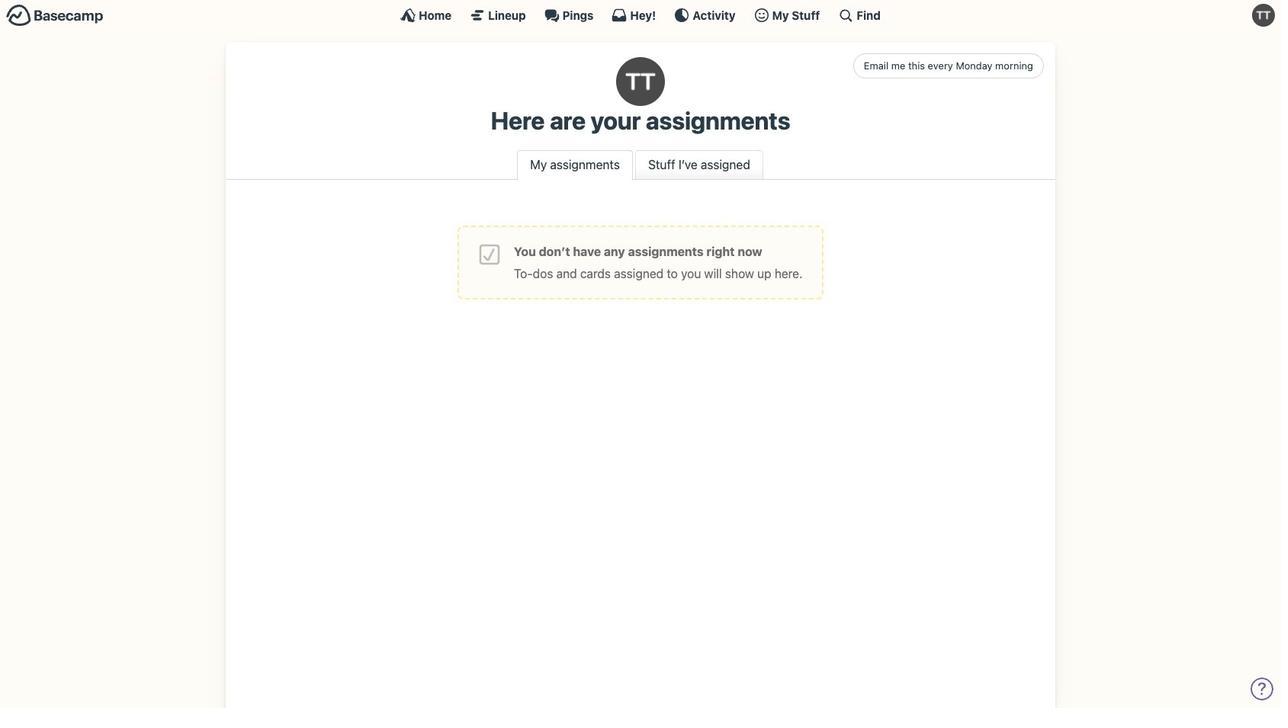 Task type: vqa. For each thing, say whether or not it's contained in the screenshot.
Terry Turtle Image
yes



Task type: locate. For each thing, give the bounding box(es) containing it.
keyboard shortcut: ⌘ + / image
[[839, 8, 854, 23]]

switch accounts image
[[6, 4, 104, 27]]

terry turtle image
[[1253, 4, 1276, 27]]

main element
[[0, 0, 1282, 30]]



Task type: describe. For each thing, give the bounding box(es) containing it.
terry turtle image
[[616, 57, 665, 106]]



